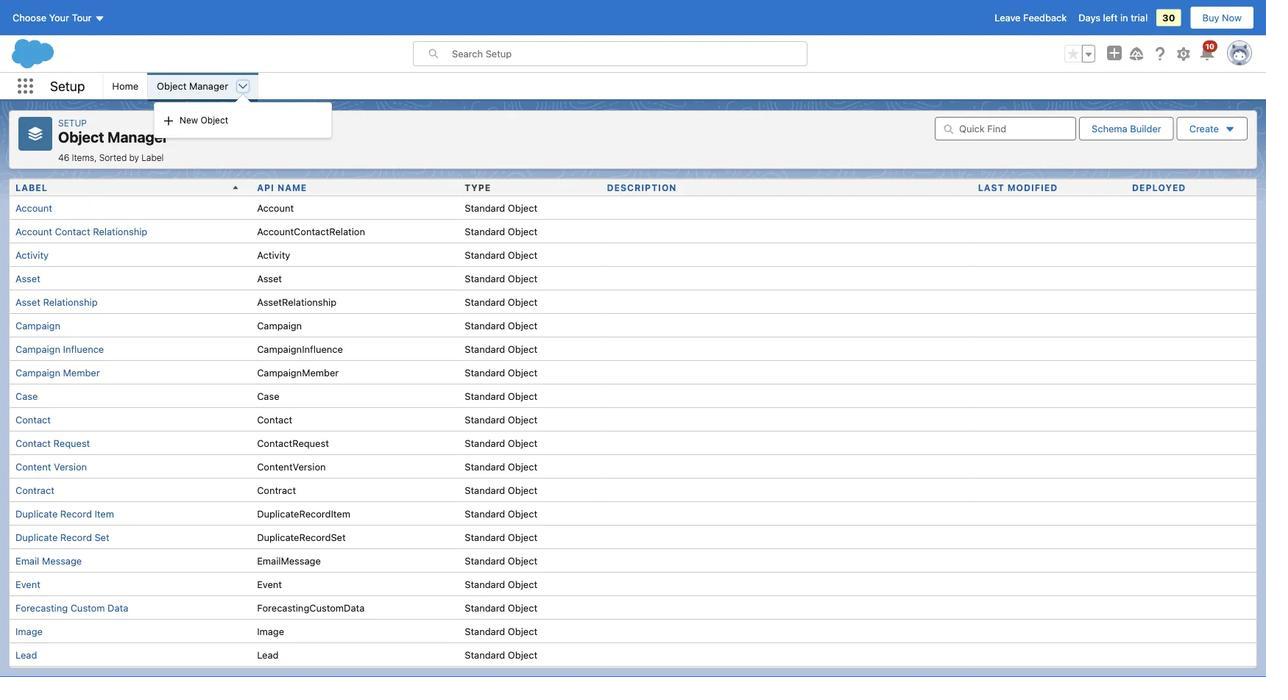 Task type: locate. For each thing, give the bounding box(es) containing it.
event down email
[[15, 579, 40, 590]]

2 duplicate from the top
[[15, 532, 58, 543]]

standard for contract
[[465, 485, 505, 496]]

asset down asset link
[[15, 297, 40, 308]]

campaign link
[[15, 320, 60, 331]]

1 horizontal spatial case
[[257, 391, 279, 402]]

0 vertical spatial manager
[[189, 81, 228, 92]]

email message link
[[15, 556, 82, 567]]

case down 'campaignmember'
[[257, 391, 279, 402]]

20 standard object from the top
[[465, 650, 538, 661]]

last modified
[[978, 183, 1058, 193]]

14 standard from the top
[[465, 509, 505, 520]]

15 standard object from the top
[[465, 532, 538, 543]]

object for event
[[508, 579, 538, 590]]

contact request
[[15, 438, 90, 449]]

18 standard object from the top
[[465, 603, 538, 614]]

duplicate up email
[[15, 532, 58, 543]]

setup for setup
[[50, 78, 85, 94]]

0 vertical spatial duplicate
[[15, 509, 58, 520]]

standard for accountcontactrelation
[[465, 226, 505, 237]]

choose your tour button
[[12, 6, 106, 29]]

16 standard from the top
[[465, 556, 505, 567]]

case
[[15, 391, 38, 402], [257, 391, 279, 402]]

buy now
[[1203, 12, 1242, 23]]

campaign influence
[[15, 344, 104, 355]]

contact link
[[15, 414, 51, 425]]

standard object for asset
[[465, 273, 538, 284]]

0 vertical spatial record
[[60, 509, 92, 520]]

object for duplicaterecordset
[[508, 532, 538, 543]]

duplicate down contract link
[[15, 509, 58, 520]]

2 standard object from the top
[[465, 226, 538, 237]]

11 standard from the top
[[465, 438, 505, 449]]

standard for campaign
[[465, 320, 505, 331]]

email
[[15, 556, 39, 567]]

duplicate record set
[[15, 532, 109, 543]]

6 standard from the top
[[465, 320, 505, 331]]

standard for contactrequest
[[465, 438, 505, 449]]

setup up the setup "link"
[[50, 78, 85, 94]]

now
[[1222, 12, 1242, 23]]

1 horizontal spatial image
[[257, 626, 284, 637]]

2 standard from the top
[[465, 226, 505, 237]]

duplicate for duplicate record set
[[15, 532, 58, 543]]

15 standard from the top
[[465, 532, 505, 543]]

leave
[[995, 12, 1021, 23]]

event
[[15, 579, 40, 590], [257, 579, 282, 590]]

manager up the by
[[107, 128, 169, 146]]

data
[[108, 603, 128, 614]]

campaign for campaign influence
[[15, 344, 60, 355]]

object for campaigninfluence
[[508, 344, 538, 355]]

4 standard object from the top
[[465, 273, 538, 284]]

record for set
[[60, 532, 92, 543]]

account link
[[15, 202, 52, 213]]

2 activity from the left
[[257, 250, 290, 261]]

lead link
[[15, 650, 37, 661]]

contract down contentversion in the left of the page
[[257, 485, 296, 496]]

standard object for forecastingcustomdata
[[465, 603, 538, 614]]

1 horizontal spatial contract
[[257, 485, 296, 496]]

0 vertical spatial label
[[141, 152, 164, 163]]

10
[[1206, 42, 1215, 50]]

1 event from the left
[[15, 579, 40, 590]]

home
[[112, 81, 138, 92]]

standard object for lead
[[465, 650, 538, 661]]

label up account link
[[15, 183, 48, 193]]

left
[[1103, 12, 1118, 23]]

relationship
[[93, 226, 147, 237], [43, 297, 98, 308]]

4 standard from the top
[[465, 273, 505, 284]]

standard for contact
[[465, 414, 505, 425]]

campaign
[[15, 320, 60, 331], [257, 320, 302, 331], [15, 344, 60, 355], [15, 367, 60, 378]]

account down account link
[[15, 226, 52, 237]]

6 standard object from the top
[[465, 320, 538, 331]]

17 standard from the top
[[465, 579, 505, 590]]

10 standard from the top
[[465, 414, 505, 425]]

2 record from the top
[[60, 532, 92, 543]]

image down forecastingcustomdata
[[257, 626, 284, 637]]

0 horizontal spatial image
[[15, 626, 43, 637]]

object for case
[[508, 391, 538, 402]]

campaign down assetrelationship
[[257, 320, 302, 331]]

lead
[[15, 650, 37, 661], [257, 650, 279, 661]]

18 standard from the top
[[465, 603, 505, 614]]

account contact relationship link
[[15, 226, 147, 237]]

2 image from the left
[[257, 626, 284, 637]]

standard object for activity
[[465, 250, 538, 261]]

deployed link
[[1132, 183, 1186, 193]]

14 standard object from the top
[[465, 509, 538, 520]]

standard for event
[[465, 579, 505, 590]]

8 standard from the top
[[465, 367, 505, 378]]

image
[[15, 626, 43, 637], [257, 626, 284, 637]]

case up contact "link"
[[15, 391, 38, 402]]

contact request link
[[15, 438, 90, 449]]

asset down activity link
[[15, 273, 40, 284]]

5 standard from the top
[[465, 297, 505, 308]]

0 vertical spatial setup
[[50, 78, 85, 94]]

manager inside 'link'
[[189, 81, 228, 92]]

standard for activity
[[465, 250, 505, 261]]

0 horizontal spatial lead
[[15, 650, 37, 661]]

0 horizontal spatial manager
[[107, 128, 169, 146]]

1 horizontal spatial lead
[[257, 650, 279, 661]]

record left set
[[60, 532, 92, 543]]

1 horizontal spatial activity
[[257, 250, 290, 261]]

1 record from the top
[[60, 509, 92, 520]]

campaignmember
[[257, 367, 339, 378]]

12 standard object from the top
[[465, 462, 538, 473]]

3 standard object from the top
[[465, 250, 538, 261]]

13 standard from the top
[[465, 485, 505, 496]]

setup
[[50, 78, 85, 94], [58, 118, 87, 128]]

new object link
[[155, 109, 331, 132]]

standard object for contract
[[465, 485, 538, 496]]

1 horizontal spatial event
[[257, 579, 282, 590]]

lead down forecastingcustomdata
[[257, 650, 279, 661]]

object for contentversion
[[508, 462, 538, 473]]

standard object for emailmessage
[[465, 556, 538, 567]]

13 standard object from the top
[[465, 485, 538, 496]]

activity up asset link
[[15, 250, 49, 261]]

standard object for campaigninfluence
[[465, 344, 538, 355]]

standard for asset
[[465, 273, 505, 284]]

1 vertical spatial record
[[60, 532, 92, 543]]

choose
[[13, 12, 46, 23]]

standard object for contentversion
[[465, 462, 538, 473]]

leave feedback
[[995, 12, 1067, 23]]

1 horizontal spatial label
[[141, 152, 164, 163]]

object for contact
[[508, 414, 538, 425]]

type element
[[459, 180, 601, 196]]

items,
[[72, 152, 97, 163]]

1 horizontal spatial manager
[[189, 81, 228, 92]]

campaign down the "asset relationship"
[[15, 320, 60, 331]]

schema builder button
[[1079, 117, 1174, 141]]

campaign down campaign link
[[15, 344, 60, 355]]

name
[[277, 183, 307, 193]]

manager up new object
[[189, 81, 228, 92]]

contract down content
[[15, 485, 54, 496]]

2 case from the left
[[257, 391, 279, 402]]

create
[[1189, 123, 1219, 134]]

0 horizontal spatial case
[[15, 391, 38, 402]]

content version link
[[15, 462, 87, 473]]

7 standard from the top
[[465, 344, 505, 355]]

1 vertical spatial setup
[[58, 118, 87, 128]]

46
[[58, 152, 69, 163]]

feedback
[[1023, 12, 1067, 23]]

record
[[60, 509, 92, 520], [60, 532, 92, 543]]

contract
[[15, 485, 54, 496], [257, 485, 296, 496]]

event down emailmessage
[[257, 579, 282, 590]]

record for item
[[60, 509, 92, 520]]

setup up 46
[[58, 118, 87, 128]]

19 standard from the top
[[465, 626, 505, 637]]

10 standard object from the top
[[465, 414, 538, 425]]

api name link
[[257, 183, 307, 193]]

content
[[15, 462, 51, 473]]

group
[[1064, 45, 1095, 63]]

setup inside setup object manager 46 items, sorted by label
[[58, 118, 87, 128]]

record up 'duplicate record set' link
[[60, 509, 92, 520]]

object for contract
[[508, 485, 538, 496]]

1 standard object from the top
[[465, 202, 538, 213]]

17 standard object from the top
[[465, 579, 538, 590]]

0 horizontal spatial contract
[[15, 485, 54, 496]]

1 contract from the left
[[15, 485, 54, 496]]

1 vertical spatial duplicate
[[15, 532, 58, 543]]

0 horizontal spatial event
[[15, 579, 40, 590]]

campaign up case link
[[15, 367, 60, 378]]

1 standard from the top
[[465, 202, 505, 213]]

label right the by
[[141, 152, 164, 163]]

account
[[15, 202, 52, 213], [257, 202, 294, 213], [15, 226, 52, 237]]

duplicate record item link
[[15, 509, 114, 520]]

standard object for case
[[465, 391, 538, 402]]

object for asset
[[508, 273, 538, 284]]

2 event from the left
[[257, 579, 282, 590]]

campaign member
[[15, 367, 100, 378]]

16 standard object from the top
[[465, 556, 538, 567]]

30
[[1162, 12, 1175, 23]]

0 horizontal spatial activity
[[15, 250, 49, 261]]

contact
[[55, 226, 90, 237], [15, 414, 51, 425], [257, 414, 292, 425], [15, 438, 51, 449]]

9 standard from the top
[[465, 391, 505, 402]]

forecasting custom data link
[[15, 603, 128, 614]]

20 standard from the top
[[465, 650, 505, 661]]

manager
[[189, 81, 228, 92], [107, 128, 169, 146]]

object inside 'link'
[[157, 81, 187, 92]]

5 standard object from the top
[[465, 297, 538, 308]]

12 standard from the top
[[465, 462, 505, 473]]

account down label link
[[15, 202, 52, 213]]

campaigninfluence
[[257, 344, 343, 355]]

lead down image link
[[15, 650, 37, 661]]

9 standard object from the top
[[465, 391, 538, 402]]

trial
[[1131, 12, 1148, 23]]

standard object for duplicaterecordset
[[465, 532, 538, 543]]

11 standard object from the top
[[465, 438, 538, 449]]

asset
[[15, 273, 40, 284], [257, 273, 282, 284], [15, 297, 40, 308]]

1 vertical spatial label
[[15, 183, 48, 193]]

activity
[[15, 250, 49, 261], [257, 250, 290, 261]]

19 standard object from the top
[[465, 626, 538, 637]]

asset for asset relationship
[[15, 297, 40, 308]]

standard object for contact
[[465, 414, 538, 425]]

image up lead link
[[15, 626, 43, 637]]

3 standard from the top
[[465, 250, 505, 261]]

standard for emailmessage
[[465, 556, 505, 567]]

account contact relationship
[[15, 226, 147, 237]]

sorted
[[99, 152, 127, 163]]

standard object
[[465, 202, 538, 213], [465, 226, 538, 237], [465, 250, 538, 261], [465, 273, 538, 284], [465, 297, 538, 308], [465, 320, 538, 331], [465, 344, 538, 355], [465, 367, 538, 378], [465, 391, 538, 402], [465, 414, 538, 425], [465, 438, 538, 449], [465, 462, 538, 473], [465, 485, 538, 496], [465, 509, 538, 520], [465, 532, 538, 543], [465, 556, 538, 567], [465, 579, 538, 590], [465, 603, 538, 614], [465, 626, 538, 637], [465, 650, 538, 661]]

account down api name in the top left of the page
[[257, 202, 294, 213]]

campaign for campaign member
[[15, 367, 60, 378]]

api
[[257, 183, 274, 193]]

1 image from the left
[[15, 626, 43, 637]]

8 standard object from the top
[[465, 367, 538, 378]]

1 vertical spatial manager
[[107, 128, 169, 146]]

object for assetrelationship
[[508, 297, 538, 308]]

object manager
[[157, 81, 228, 92]]

contentversion
[[257, 462, 326, 473]]

create button
[[1177, 117, 1248, 141]]

7 standard object from the top
[[465, 344, 538, 355]]

1 duplicate from the top
[[15, 509, 58, 520]]

activity down accountcontactrelation
[[257, 250, 290, 261]]



Task type: describe. For each thing, give the bounding box(es) containing it.
standard for campaignmember
[[465, 367, 505, 378]]

in
[[1120, 12, 1128, 23]]

10 button
[[1198, 40, 1218, 63]]

image link
[[15, 626, 43, 637]]

duplicate record item
[[15, 509, 114, 520]]

object for account
[[508, 202, 538, 213]]

emailmessage
[[257, 556, 321, 567]]

email message
[[15, 556, 82, 567]]

manager inside setup object manager 46 items, sorted by label
[[107, 128, 169, 146]]

standard for image
[[465, 626, 505, 637]]

2 contract from the left
[[257, 485, 296, 496]]

custom
[[70, 603, 105, 614]]

assetrelationship
[[257, 297, 337, 308]]

standard for forecastingcustomdata
[[465, 603, 505, 614]]

asset relationship link
[[15, 297, 98, 308]]

type
[[465, 183, 491, 193]]

days left in trial
[[1079, 12, 1148, 23]]

object for campaignmember
[[508, 367, 538, 378]]

description link
[[607, 183, 677, 193]]

days
[[1079, 12, 1101, 23]]

object for accountcontactrelation
[[508, 226, 538, 237]]

standard object for event
[[465, 579, 538, 590]]

object for duplicaterecorditem
[[508, 509, 538, 520]]

Search Setup text field
[[452, 42, 807, 66]]

forecasting custom data
[[15, 603, 128, 614]]

setup object manager 46 items, sorted by label
[[58, 118, 176, 163]]

setup link
[[58, 118, 87, 128]]

object for lead
[[508, 650, 538, 661]]

1 lead from the left
[[15, 650, 37, 661]]

object for campaign
[[508, 320, 538, 331]]

duplicaterecordset
[[257, 532, 346, 543]]

buy now button
[[1190, 6, 1254, 29]]

account for account link
[[15, 202, 52, 213]]

standard object for contactrequest
[[465, 438, 538, 449]]

api name
[[257, 183, 307, 193]]

2 lead from the left
[[257, 650, 279, 661]]

object inside "link"
[[201, 115, 228, 125]]

last modified link
[[978, 183, 1058, 193]]

campaign member link
[[15, 367, 100, 378]]

deployed
[[1132, 183, 1186, 193]]

accountcontactrelation
[[257, 226, 365, 237]]

standard for account
[[465, 202, 505, 213]]

standard for duplicaterecordset
[[465, 532, 505, 543]]

request
[[53, 438, 90, 449]]

asset relationship
[[15, 297, 98, 308]]

duplicate for duplicate record item
[[15, 509, 58, 520]]

duplicate record set link
[[15, 532, 109, 543]]

last
[[978, 183, 1005, 193]]

account for account contact relationship
[[15, 226, 52, 237]]

activity link
[[15, 250, 49, 261]]

modified
[[1008, 183, 1058, 193]]

standard object for image
[[465, 626, 538, 637]]

choose your tour
[[13, 12, 92, 23]]

standard for assetrelationship
[[465, 297, 505, 308]]

0 vertical spatial relationship
[[93, 226, 147, 237]]

1 activity from the left
[[15, 250, 49, 261]]

standard for contentversion
[[465, 462, 505, 473]]

builder
[[1130, 123, 1161, 134]]

object for activity
[[508, 250, 538, 261]]

label link
[[15, 183, 48, 193]]

asset up assetrelationship
[[257, 273, 282, 284]]

your
[[49, 12, 69, 23]]

standard object for duplicaterecorditem
[[465, 509, 538, 520]]

forecasting
[[15, 603, 68, 614]]

standard object for campaignmember
[[465, 367, 538, 378]]

setup for setup object manager 46 items, sorted by label
[[58, 118, 87, 128]]

standard for case
[[465, 391, 505, 402]]

actions element
[[1237, 180, 1257, 196]]

description
[[607, 183, 677, 193]]

Quick Find search field
[[935, 117, 1076, 141]]

standard object for campaign
[[465, 320, 538, 331]]

object for contactrequest
[[508, 438, 538, 449]]

leave feedback link
[[995, 12, 1067, 23]]

contactrequest
[[257, 438, 329, 449]]

item
[[95, 509, 114, 520]]

tour
[[72, 12, 92, 23]]

event link
[[15, 579, 40, 590]]

object inside setup object manager 46 items, sorted by label
[[58, 128, 104, 146]]

schema
[[1092, 123, 1128, 134]]

buy
[[1203, 12, 1219, 23]]

campaign for campaign link
[[15, 320, 60, 331]]

label inside setup object manager 46 items, sorted by label
[[141, 152, 164, 163]]

message
[[42, 556, 82, 567]]

standard object for assetrelationship
[[465, 297, 538, 308]]

1 case from the left
[[15, 391, 38, 402]]

case link
[[15, 391, 38, 402]]

0 horizontal spatial label
[[15, 183, 48, 193]]

object manager link
[[148, 73, 237, 99]]

object for forecastingcustomdata
[[508, 603, 538, 614]]

influence
[[63, 344, 104, 355]]

new
[[180, 115, 198, 125]]

campaign influence link
[[15, 344, 104, 355]]

version
[[54, 462, 87, 473]]

asset link
[[15, 273, 40, 284]]

object for emailmessage
[[508, 556, 538, 567]]

standard for lead
[[465, 650, 505, 661]]

1 vertical spatial relationship
[[43, 297, 98, 308]]

home link
[[103, 73, 147, 99]]

schema builder
[[1092, 123, 1161, 134]]

standard for duplicaterecorditem
[[465, 509, 505, 520]]

member
[[63, 367, 100, 378]]

standard object for account
[[465, 202, 538, 213]]

object for image
[[508, 626, 538, 637]]

set
[[95, 532, 109, 543]]

contract link
[[15, 485, 54, 496]]

standard object for accountcontactrelation
[[465, 226, 538, 237]]

standard for campaigninfluence
[[465, 344, 505, 355]]

by
[[129, 152, 139, 163]]

content version
[[15, 462, 87, 473]]

new object
[[180, 115, 228, 125]]

asset for asset link
[[15, 273, 40, 284]]

forecastingcustomdata
[[257, 603, 365, 614]]



Task type: vqa. For each thing, say whether or not it's contained in the screenshot.
Factor
no



